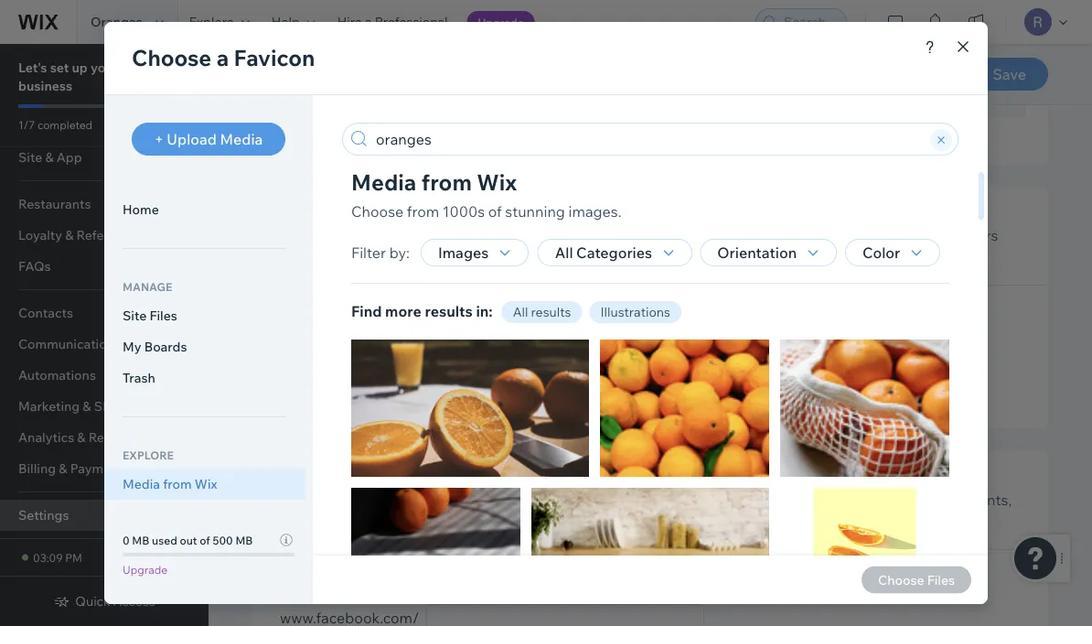 Task type: vqa. For each thing, say whether or not it's contained in the screenshot.
Monday
no



Task type: locate. For each thing, give the bounding box(es) containing it.
0 vertical spatial settings
[[253, 66, 303, 82]]

0 horizontal spatial personal
[[348, 574, 408, 592]]

facebook left and
[[643, 226, 710, 244]]

a right includes
[[637, 97, 644, 115]]

0 horizontal spatial settings
[[18, 507, 69, 523]]

image
[[403, 202, 457, 225], [306, 226, 349, 244]]

1 horizontal spatial settings
[[253, 66, 303, 82]]

0 vertical spatial you
[[662, 381, 684, 397]]

1 horizontal spatial these
[[710, 381, 744, 397]]

set
[[50, 59, 69, 76]]

social left networks
[[469, 226, 508, 244]]

moderate
[[866, 491, 933, 509]]

0 vertical spatial to
[[489, 364, 504, 380]]

take
[[561, 381, 587, 397]]

changes
[[578, 364, 629, 380], [747, 381, 797, 397]]

likes
[[644, 491, 674, 509]]

quick access button
[[53, 593, 155, 610]]

on inside general social image this image will be shared on social networks including facebook and twitter. it's a great way to help visitors recognize your brand.
[[448, 226, 466, 244]]

personal up comments
[[424, 491, 483, 509]]

0 vertical spatial in
[[784, 364, 795, 380]]

social up will
[[348, 202, 399, 225]]

2 horizontal spatial on
[[800, 381, 816, 397]]

learn more button
[[916, 381, 984, 398]]

1 vertical spatial on
[[800, 381, 816, 397]]

editor. up networks.
[[820, 364, 859, 380]]

to left verify
[[558, 491, 572, 509]]

these up can
[[542, 364, 575, 380]]

networks
[[511, 226, 574, 244]]

to up note:
[[489, 364, 504, 380]]

your inside let's set up your business
[[91, 59, 118, 76]]

in right box
[[507, 513, 520, 531]]

your
[[824, 83, 851, 99]]

settings for 'settings' link
[[18, 507, 69, 523]]

settings
[[253, 66, 303, 82], [18, 507, 69, 523]]

help
[[917, 226, 947, 244]]

settings inside sidebar element
[[18, 507, 69, 523]]

0 horizontal spatial image
[[306, 226, 349, 244]]

your up see on the bottom right
[[705, 364, 731, 380]]

1 horizontal spatial on
[[732, 491, 750, 509]]

will
[[352, 226, 374, 244]]

0 vertical spatial personal
[[424, 491, 483, 509]]

social left networks.
[[818, 381, 853, 397]]

personal down needs
[[348, 574, 408, 592]]

to right way
[[899, 226, 913, 244]]

1 horizontal spatial to
[[847, 491, 863, 509]]

that includes a custom favicon.
[[355, 97, 644, 141]]

settings up 03:09
[[18, 507, 69, 523]]

1 horizontal spatial editor.
[[820, 364, 859, 380]]

needs
[[345, 491, 387, 509]]

username up box
[[487, 491, 555, 509]]

access
[[113, 593, 155, 609]]

your right up
[[91, 59, 118, 76]]

1 horizontal spatial image
[[403, 202, 457, 225]]

to
[[899, 226, 913, 244], [558, 491, 572, 509]]

a
[[365, 14, 372, 30], [637, 97, 644, 115], [819, 226, 827, 244]]

a right it's
[[819, 226, 827, 244]]

a right hire
[[365, 14, 372, 30]]

in inside facebook username facebook needs your personal username to verify any likes you get on your website. to moderate comments, add the facebook comments box in the editor.
[[507, 513, 520, 531]]

to right website.
[[847, 491, 863, 509]]

editor.
[[820, 364, 859, 380], [549, 513, 593, 531]]

0 vertical spatial changes
[[578, 364, 629, 380]]

image down general
[[306, 226, 349, 244]]

changes down website
[[747, 381, 797, 397]]

image up shared
[[403, 202, 457, 225]]

faqs
[[18, 258, 51, 274]]

be
[[377, 226, 395, 244]]

settings for settings button
[[253, 66, 303, 82]]

hire
[[337, 14, 362, 30]]

these right see on the bottom right
[[710, 381, 744, 397]]

on right shared
[[448, 226, 466, 244]]

website.
[[787, 491, 843, 509]]

help
[[272, 14, 300, 30]]

1 vertical spatial image
[[306, 226, 349, 244]]

your right needs
[[390, 491, 421, 509]]

1 vertical spatial you
[[678, 491, 703, 509]]

username up needs
[[365, 466, 451, 489]]

0 horizontal spatial a
[[365, 14, 372, 30]]

upgrade button
[[467, 11, 535, 33]]

your inside general social image this image will be shared on social networks including facebook and twitter. it's a great way to help visitors recognize your brand.
[[344, 248, 375, 266]]

help button
[[261, 0, 326, 44]]

personal
[[424, 491, 483, 509], [348, 574, 408, 592]]

1 horizontal spatial social
[[469, 226, 508, 244]]

username:
[[481, 574, 553, 592]]

and
[[714, 226, 739, 244]]

facebook inside general social image this image will be shared on social networks including facebook and twitter. it's a great way to help visitors recognize your brand.
[[643, 226, 710, 244]]

settings button
[[243, 60, 312, 88]]

1 vertical spatial editor.
[[549, 513, 593, 531]]

the right website
[[797, 364, 817, 380]]

0 horizontal spatial to
[[558, 491, 572, 509]]

these
[[542, 364, 575, 380], [710, 381, 744, 397]]

0 vertical spatial these
[[542, 364, 575, 380]]

1 horizontal spatial a
[[637, 97, 644, 115]]

to
[[489, 364, 504, 380], [847, 491, 863, 509]]

your left website.
[[753, 491, 783, 509]]

image
[[565, 322, 608, 340]]

0 horizontal spatial editor.
[[549, 513, 593, 531]]

box
[[479, 513, 504, 531]]

enter
[[275, 574, 311, 592]]

0 vertical spatial on
[[448, 226, 466, 244]]

1 vertical spatial to
[[847, 491, 863, 509]]

1 horizontal spatial changes
[[747, 381, 797, 397]]

a inside general social image this image will be shared on social networks including facebook and twitter. it's a great way to help visitors recognize your brand.
[[819, 226, 827, 244]]

0 horizontal spatial the
[[304, 513, 327, 531]]

1 horizontal spatial username
[[487, 491, 555, 509]]

your down will
[[344, 248, 375, 266]]

0 vertical spatial to
[[899, 226, 913, 244]]

more
[[953, 381, 984, 397]]

on right get
[[732, 491, 750, 509]]

None field
[[432, 605, 698, 626]]

automations link
[[0, 360, 201, 391]]

the right "add"
[[304, 513, 327, 531]]

0 vertical spatial image
[[403, 202, 457, 225]]

0 horizontal spatial username
[[365, 466, 451, 489]]

to make these changes live, publish your website in the editor. note: it can take time before you see these changes on social networks. learn more
[[489, 364, 984, 397]]

upgrade
[[478, 15, 524, 29]]

see
[[686, 381, 708, 397]]

facebook
[[643, 226, 710, 244], [275, 466, 361, 489], [275, 491, 342, 509], [330, 513, 397, 531], [411, 574, 478, 592]]

the
[[797, 364, 817, 380], [304, 513, 327, 531], [523, 513, 546, 531]]

0 vertical spatial a
[[365, 14, 372, 30]]

Search... field
[[779, 9, 841, 35]]

2 vertical spatial on
[[732, 491, 750, 509]]

1 horizontal spatial personal
[[424, 491, 483, 509]]

2 vertical spatial social
[[818, 381, 853, 397]]

1 horizontal spatial to
[[899, 226, 913, 244]]

0 horizontal spatial on
[[448, 226, 466, 244]]

you inside to make these changes live, publish your website in the editor. note: it can take time before you see these changes on social networks. learn more
[[662, 381, 684, 397]]

in
[[784, 364, 795, 380], [507, 513, 520, 531]]

you down 'publish' on the bottom right of the page
[[662, 381, 684, 397]]

let's
[[18, 59, 47, 76]]

03:09 pm
[[33, 551, 82, 564]]

2 horizontal spatial social
[[818, 381, 853, 397]]

on
[[448, 226, 466, 244], [800, 381, 816, 397], [732, 491, 750, 509]]

1/7 completed
[[18, 118, 93, 131]]

2 horizontal spatial a
[[819, 226, 827, 244]]

1 vertical spatial username
[[487, 491, 555, 509]]

explore
[[189, 14, 234, 30]]

the right box
[[523, 513, 546, 531]]

editor. down verify
[[549, 513, 593, 531]]

that
[[545, 97, 573, 115]]

2 horizontal spatial the
[[797, 364, 817, 380]]

settings down help at the top left
[[253, 66, 303, 82]]

0 vertical spatial social
[[348, 202, 399, 225]]

personal inside facebook username facebook needs your personal username to verify any likes you get on your website. to moderate comments, add the facebook comments box in the editor.
[[424, 491, 483, 509]]

settings inside button
[[253, 66, 303, 82]]

1 vertical spatial a
[[637, 97, 644, 115]]

to inside general social image this image will be shared on social networks including facebook and twitter. it's a great way to help visitors recognize your brand.
[[899, 226, 913, 244]]

in right website
[[784, 364, 795, 380]]

you
[[662, 381, 684, 397], [678, 491, 703, 509]]

editor. inside facebook username facebook needs your personal username to verify any likes you get on your website. to moderate comments, add the facebook comments box in the editor.
[[549, 513, 593, 531]]

1 vertical spatial settings
[[18, 507, 69, 523]]

social inside to make these changes live, publish your website in the editor. note: it can take time before you see these changes on social networks. learn more
[[818, 381, 853, 397]]

twitter.
[[743, 226, 792, 244]]

social
[[348, 202, 399, 225], [469, 226, 508, 244], [818, 381, 853, 397]]

1 vertical spatial to
[[558, 491, 572, 509]]

the inside to make these changes live, publish your website in the editor. note: it can take time before you see these changes on social networks. learn more
[[797, 364, 817, 380]]

your
[[91, 59, 118, 76], [344, 248, 375, 266], [705, 364, 731, 380], [390, 491, 421, 509], [753, 491, 783, 509], [315, 574, 345, 592]]

on left networks.
[[800, 381, 816, 397]]

your right enter
[[315, 574, 345, 592]]

on inside to make these changes live, publish your website in the editor. note: it can take time before you see these changes on social networks. learn more
[[800, 381, 816, 397]]

1 horizontal spatial in
[[784, 364, 795, 380]]

you left get
[[678, 491, 703, 509]]

changes up 'time'
[[578, 364, 629, 380]]

business
[[18, 78, 72, 94]]

2 vertical spatial a
[[819, 226, 827, 244]]

a inside that includes a custom favicon.
[[637, 97, 644, 115]]

03:09
[[33, 551, 63, 564]]

0 horizontal spatial to
[[489, 364, 504, 380]]

1 vertical spatial in
[[507, 513, 520, 531]]

1 vertical spatial social
[[469, 226, 508, 244]]

1 horizontal spatial the
[[523, 513, 546, 531]]

site
[[854, 83, 875, 99]]

to inside facebook username facebook needs your personal username to verify any likes you get on your website. to moderate comments, add the facebook comments box in the editor.
[[847, 491, 863, 509]]

1 vertical spatial these
[[710, 381, 744, 397]]

0 vertical spatial editor.
[[820, 364, 859, 380]]

pm
[[65, 551, 82, 564]]

0 horizontal spatial in
[[507, 513, 520, 531]]

editor. inside to make these changes live, publish your website in the editor. note: it can take time before you see these changes on social networks. learn more
[[820, 364, 859, 380]]

0 vertical spatial username
[[365, 466, 451, 489]]



Task type: describe. For each thing, give the bounding box(es) containing it.
in inside to make these changes live, publish your website in the editor. note: it can take time before you see these changes on social networks. learn more
[[784, 364, 795, 380]]

upload image
[[511, 322, 608, 340]]

facebook up "add"
[[275, 491, 342, 509]]

can
[[537, 381, 559, 397]]

networks.
[[856, 381, 913, 397]]

professional
[[375, 14, 448, 30]]

1 vertical spatial changes
[[747, 381, 797, 397]]

note:
[[489, 381, 523, 397]]

0 horizontal spatial social
[[348, 202, 399, 225]]

it
[[526, 381, 534, 397]]

facebook username facebook needs your personal username to verify any likes you get on your website. to moderate comments, add the facebook comments box in the editor.
[[275, 466, 1013, 531]]

make
[[507, 364, 539, 380]]

great
[[830, 226, 866, 244]]

1/7
[[18, 118, 35, 131]]

it's
[[795, 226, 815, 244]]

your site title
[[824, 83, 902, 99]]

quick access
[[75, 593, 155, 609]]

live,
[[632, 364, 655, 380]]

you inside facebook username facebook needs your personal username to verify any likes you get on your website. to moderate comments, add the facebook comments box in the editor.
[[678, 491, 703, 509]]

including
[[577, 226, 640, 244]]

a inside 'link'
[[365, 14, 372, 30]]

way
[[870, 226, 896, 244]]

save
[[993, 65, 1027, 83]]

0 horizontal spatial these
[[542, 364, 575, 380]]

website
[[734, 364, 781, 380]]

shared
[[398, 226, 445, 244]]

let's set up your business
[[18, 59, 118, 94]]

any
[[617, 491, 641, 509]]

faqs link
[[0, 251, 201, 282]]

0 horizontal spatial changes
[[578, 364, 629, 380]]

hire a professional
[[337, 14, 448, 30]]

completed
[[37, 118, 93, 131]]

time
[[590, 381, 617, 397]]

facebook up needs
[[275, 466, 361, 489]]

this
[[275, 226, 303, 244]]

get
[[706, 491, 729, 509]]

automations
[[18, 367, 96, 383]]

up
[[72, 59, 88, 76]]

to inside to make these changes live, publish your website in the editor. note: it can take time before you see these changes on social networks. learn more
[[489, 364, 504, 380]]

facebook down needs
[[330, 513, 397, 531]]

upload
[[511, 322, 561, 340]]

publish
[[658, 364, 702, 380]]

comments
[[400, 513, 476, 531]]

save button
[[971, 58, 1049, 91]]

add
[[275, 513, 301, 531]]

recognize
[[275, 248, 341, 266]]

title
[[878, 83, 902, 99]]

learn
[[916, 381, 950, 397]]

comments,
[[936, 491, 1013, 509]]

hire a professional link
[[326, 0, 459, 44]]

sidebar element
[[0, 44, 209, 626]]

1 vertical spatial personal
[[348, 574, 408, 592]]

favicon.
[[409, 123, 462, 141]]

quick
[[75, 593, 110, 609]]

facebook down comments
[[411, 574, 478, 592]]

on inside facebook username facebook needs your personal username to verify any likes you get on your website. to moderate comments, add the facebook comments box in the editor.
[[732, 491, 750, 509]]

includes
[[576, 97, 633, 115]]

general
[[275, 202, 344, 225]]

your inside to make these changes live, publish your website in the editor. note: it can take time before you see these changes on social networks. learn more
[[705, 364, 731, 380]]

oranges
[[91, 14, 143, 30]]

general social image this image will be shared on social networks including facebook and twitter. it's a great way to help visitors recognize your brand.
[[275, 202, 999, 266]]

verify
[[575, 491, 613, 509]]

to inside facebook username facebook needs your personal username to verify any likes you get on your website. to moderate comments, add the facebook comments box in the editor.
[[558, 491, 572, 509]]

settings link
[[0, 500, 201, 531]]

enter your personal facebook username:
[[275, 574, 553, 592]]

brand.
[[378, 248, 422, 266]]

custom
[[355, 123, 406, 141]]

upload image button
[[489, 315, 630, 348]]

visitors
[[950, 226, 999, 244]]

before
[[620, 381, 659, 397]]



